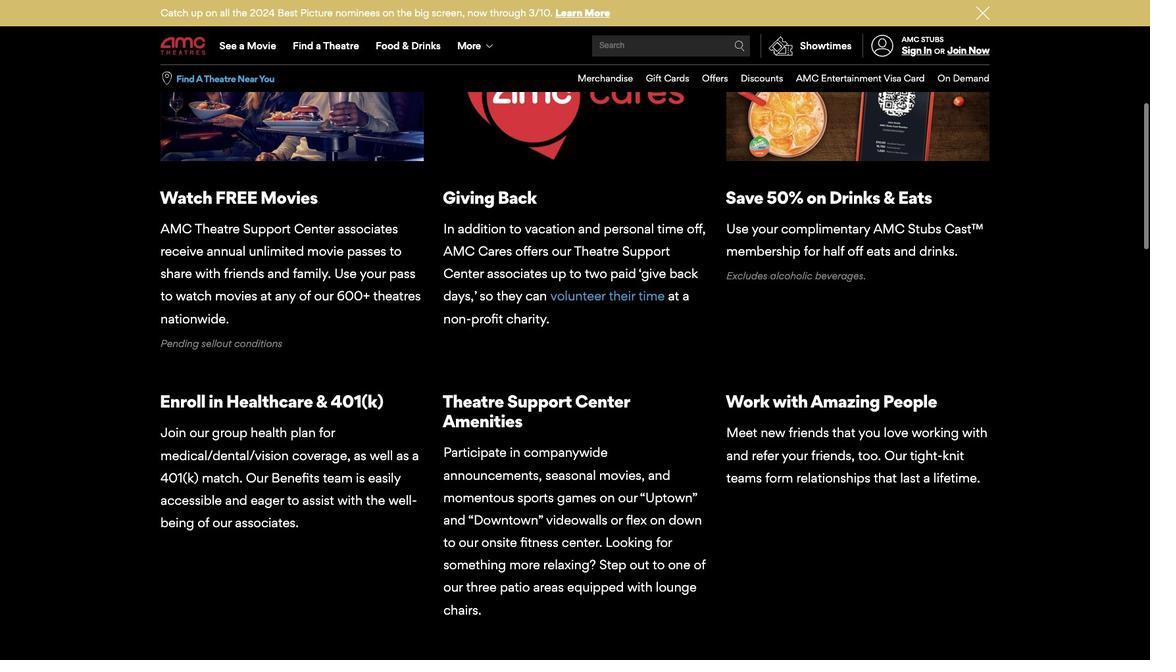 Task type: vqa. For each thing, say whether or not it's contained in the screenshot.
Tickets associated with the topmost Get Tickets link
no



Task type: describe. For each thing, give the bounding box(es) containing it.
your inside meet new friends that you love working with and refer your friends, too. our tight-knit teams form relationships that last a lifetime.
[[782, 448, 808, 464]]

& inside menu
[[402, 39, 409, 52]]

center.
[[562, 535, 603, 551]]

pass
[[389, 266, 416, 282]]

menu containing more
[[161, 28, 990, 65]]

a inside meet new friends that you love working with and refer your friends, too. our tight-knit teams form relationships that last a lifetime.
[[924, 470, 931, 486]]

user profile image
[[864, 35, 901, 57]]

on right the nominees
[[383, 7, 395, 19]]

picture
[[301, 7, 333, 19]]

support inside theatre support center amenities
[[507, 391, 572, 412]]

patio
[[500, 580, 530, 596]]

to down share
[[161, 289, 173, 304]]

amc for amc entertainment visa card
[[796, 72, 819, 84]]

and down momentous
[[444, 513, 466, 529]]

in for enroll
[[209, 391, 223, 412]]

with inside participate in companywide announcements, seasonal movies, and momentous sports games on our "uptown" and "downtown" videowalls or flex on down to our onsite fitness center. looking for something more relaxing? step out to one of our three patio areas equipped with lounge chairs.
[[628, 580, 653, 596]]

to right out
[[653, 558, 665, 574]]

their
[[609, 289, 636, 304]]

can
[[526, 289, 547, 304]]

0 horizontal spatial the
[[232, 7, 247, 19]]

in for participate
[[510, 445, 521, 461]]

giving
[[443, 187, 495, 208]]

excludes alcoholic beverages.
[[727, 270, 866, 283]]

movies
[[261, 187, 318, 208]]

now
[[969, 44, 990, 57]]

relationships
[[797, 470, 871, 486]]

offers
[[702, 72, 728, 84]]

you
[[859, 425, 881, 441]]

plan
[[291, 425, 316, 441]]

our inside amc theatre support center associates receive annual unlimited movie passes to share with friends and family. use your pass to watch movies at any of our 600+ theatres nationwide.
[[314, 289, 334, 304]]

medical/dental/vision
[[161, 448, 289, 464]]

showtimes image
[[762, 34, 800, 58]]

see a movie link
[[211, 28, 285, 65]]

in inside the in addition to vacation and personal time off, amc cares offers our theatre support center associates up to two paid 'give back days,' so they can
[[444, 221, 455, 237]]

refer
[[752, 448, 779, 464]]

match.
[[202, 470, 243, 486]]

near
[[238, 73, 258, 84]]

associates inside amc theatre support center associates receive annual unlimited movie passes to share with friends and family. use your pass to watch movies at any of our 600+ theatres nationwide.
[[338, 221, 398, 237]]

join inside join our group health plan for medical/dental/vision coverage, as well as a 401(k) match. our benefits team is easily accessible and eager to assist with the well- being of our associates.
[[161, 425, 186, 441]]

areas
[[533, 580, 564, 596]]

well-
[[389, 493, 417, 509]]

movies,
[[600, 468, 645, 484]]

on right 50%
[[807, 187, 827, 208]]

work
[[726, 391, 770, 412]]

50%
[[767, 187, 804, 208]]

flex
[[626, 513, 647, 529]]

with inside meet new friends that you love working with and refer your friends, too. our tight-knit teams form relationships that last a lifetime.
[[963, 425, 988, 441]]

learn
[[556, 7, 583, 19]]

so
[[480, 289, 493, 304]]

family.
[[293, 266, 331, 282]]

half
[[824, 244, 845, 259]]

on
[[938, 72, 951, 84]]

2 horizontal spatial the
[[397, 7, 412, 19]]

amc theatre support center associates receive annual unlimited movie passes to share with friends and family. use your pass to watch movies at any of our 600+ theatres nationwide.
[[161, 221, 421, 327]]

1 vertical spatial &
[[884, 187, 895, 208]]

stubs inside amc stubs sign in or join now
[[922, 35, 944, 44]]

gift
[[646, 72, 662, 84]]

meet
[[727, 425, 758, 441]]

on down the movies,
[[600, 490, 615, 506]]

companywide
[[524, 445, 608, 461]]

sellout
[[202, 338, 232, 350]]

they
[[497, 289, 523, 304]]

eats
[[867, 244, 891, 259]]

1 horizontal spatial drinks
[[830, 187, 881, 208]]

best
[[278, 7, 298, 19]]

watch
[[160, 187, 212, 208]]

movie
[[307, 244, 344, 259]]

theatre support center amenities
[[443, 391, 630, 432]]

find a theatre link
[[285, 28, 368, 65]]

vacation
[[525, 221, 575, 237]]

pending sellout conditions
[[161, 338, 282, 350]]

free
[[215, 187, 257, 208]]

0 horizontal spatial &
[[316, 391, 328, 412]]

healthcare
[[226, 391, 313, 412]]

1 horizontal spatial that
[[874, 470, 897, 486]]

well
[[370, 448, 393, 464]]

profit
[[472, 311, 503, 327]]

cast™
[[945, 221, 983, 237]]

0 vertical spatial up
[[191, 7, 203, 19]]

to left two
[[570, 266, 582, 282]]

support inside the in addition to vacation and personal time off, amc cares offers our theatre support center associates up to two paid 'give back days,' so they can
[[623, 244, 670, 259]]

time inside the in addition to vacation and personal time off, amc cares offers our theatre support center associates up to two paid 'give back days,' so they can
[[658, 221, 684, 237]]

more inside the more button
[[458, 39, 481, 52]]

a inside join our group health plan for medical/dental/vision coverage, as well as a 401(k) match. our benefits team is easily accessible and eager to assist with the well- being of our associates.
[[412, 448, 419, 464]]

and inside join our group health plan for medical/dental/vision coverage, as well as a 401(k) match. our benefits team is easily accessible and eager to assist with the well- being of our associates.
[[225, 493, 247, 509]]

food & drinks
[[376, 39, 441, 52]]

watch
[[176, 289, 212, 304]]

volunteer
[[551, 289, 606, 304]]

back
[[498, 187, 537, 208]]

with up new
[[773, 391, 808, 412]]

excludes
[[727, 270, 768, 283]]

amc for amc theatre support center associates receive annual unlimited movie passes to share with friends and family. use your pass to watch movies at any of our 600+ theatres nationwide.
[[161, 221, 192, 237]]

use your complimentary amc stubs cast™ membership for half off eats and drinks.
[[727, 221, 983, 259]]

nationwide.
[[161, 311, 229, 327]]

for inside participate in companywide announcements, seasonal movies, and momentous sports games on our "uptown" and "downtown" videowalls or flex on down to our onsite fitness center. looking for something more relaxing? step out to one of our three patio areas equipped with lounge chairs.
[[656, 535, 672, 551]]

seasonal
[[546, 468, 596, 484]]

lifetime.
[[934, 470, 981, 486]]

step
[[600, 558, 627, 574]]

with inside amc theatre support center associates receive annual unlimited movie passes to share with friends and family. use your pass to watch movies at any of our 600+ theatres nationwide.
[[195, 266, 221, 282]]

something
[[444, 558, 506, 574]]

showtimes
[[800, 39, 852, 52]]

enroll in healthcare & 401(k)
[[160, 391, 383, 412]]

benefits
[[272, 470, 320, 486]]

on right 'flex'
[[650, 513, 666, 529]]

a
[[196, 73, 202, 84]]

our inside join our group health plan for medical/dental/vision coverage, as well as a 401(k) match. our benefits team is easily accessible and eager to assist with the well- being of our associates.
[[246, 470, 268, 486]]

theatre inside theatre support center amenities
[[443, 391, 504, 412]]

for inside use your complimentary amc stubs cast™ membership for half off eats and drinks.
[[804, 244, 820, 259]]

stubs inside use your complimentary amc stubs cast™ membership for half off eats and drinks.
[[908, 221, 942, 237]]

of inside participate in companywide announcements, seasonal movies, and momentous sports games on our "uptown" and "downtown" videowalls or flex on down to our onsite fitness center. looking for something more relaxing? step out to one of our three patio areas equipped with lounge chairs.
[[694, 558, 706, 574]]

amc for amc stubs sign in or join now
[[902, 35, 920, 44]]

use inside amc theatre support center associates receive annual unlimited movie passes to share with friends and family. use your pass to watch movies at any of our 600+ theatres nationwide.
[[335, 266, 357, 282]]

amc entertainment visa card
[[796, 72, 925, 84]]

our inside meet new friends that you love working with and refer your friends, too. our tight-knit teams form relationships that last a lifetime.
[[885, 448, 907, 464]]

amc inside the in addition to vacation and personal time off, amc cares offers our theatre support center associates up to two paid 'give back days,' so they can
[[444, 244, 475, 259]]

giving back
[[443, 187, 537, 208]]

catch
[[161, 7, 188, 19]]

games
[[557, 490, 597, 506]]

center inside amc theatre support center associates receive annual unlimited movie passes to share with friends and family. use your pass to watch movies at any of our 600+ theatres nationwide.
[[294, 221, 335, 237]]

lounge
[[656, 580, 697, 596]]

card
[[904, 72, 925, 84]]

volunteer their time link
[[551, 289, 665, 304]]

merchandise
[[578, 72, 633, 84]]

theatre inside amc theatre support center associates receive annual unlimited movie passes to share with friends and family. use your pass to watch movies at any of our 600+ theatres nationwide.
[[195, 221, 240, 237]]

or inside participate in companywide announcements, seasonal movies, and momentous sports games on our "uptown" and "downtown" videowalls or flex on down to our onsite fitness center. looking for something more relaxing? step out to one of our three patio areas equipped with lounge chairs.
[[611, 513, 623, 529]]

to inside join our group health plan for medical/dental/vision coverage, as well as a 401(k) match. our benefits team is easily accessible and eager to assist with the well- being of our associates.
[[287, 493, 299, 509]]

personal
[[604, 221, 654, 237]]



Task type: locate. For each thing, give the bounding box(es) containing it.
amc down addition
[[444, 244, 475, 259]]

our down family. at top left
[[314, 289, 334, 304]]

as
[[354, 448, 367, 464], [397, 448, 409, 464]]

1 horizontal spatial associates
[[487, 266, 548, 282]]

receive
[[161, 244, 203, 259]]

amc down showtimes link
[[796, 72, 819, 84]]

0 vertical spatial 401(k)
[[331, 391, 383, 412]]

support
[[243, 221, 291, 237], [623, 244, 670, 259], [507, 391, 572, 412]]

0 vertical spatial use
[[727, 221, 749, 237]]

see a movie
[[220, 39, 276, 52]]

0 horizontal spatial as
[[354, 448, 367, 464]]

save 50% on drinks & eats
[[726, 187, 933, 208]]

2 horizontal spatial for
[[804, 244, 820, 259]]

a down picture
[[316, 39, 321, 52]]

friends,
[[812, 448, 855, 464]]

for left half on the top right
[[804, 244, 820, 259]]

and right eats
[[894, 244, 917, 259]]

up up volunteer
[[551, 266, 566, 282]]

paid
[[611, 266, 636, 282]]

sign in or join amc stubs element
[[863, 28, 990, 65]]

0 horizontal spatial of
[[198, 515, 209, 531]]

on demand link
[[925, 65, 990, 92]]

0 vertical spatial menu
[[161, 28, 990, 65]]

0 vertical spatial drinks
[[412, 39, 441, 52]]

offers
[[516, 244, 549, 259]]

onsite
[[482, 535, 517, 551]]

use down 'save'
[[727, 221, 749, 237]]

on demand
[[938, 72, 990, 84]]

0 horizontal spatial find
[[176, 73, 195, 84]]

our up something
[[459, 535, 478, 551]]

0 vertical spatial find
[[293, 39, 314, 52]]

at left any
[[261, 289, 272, 304]]

a for find
[[316, 39, 321, 52]]

0 horizontal spatial associates
[[338, 221, 398, 237]]

1 vertical spatial in
[[444, 221, 455, 237]]

annual
[[207, 244, 246, 259]]

big
[[415, 7, 429, 19]]

1 horizontal spatial 401(k)
[[331, 391, 383, 412]]

1 horizontal spatial join
[[948, 44, 967, 57]]

1 horizontal spatial your
[[752, 221, 778, 237]]

amc inside amc stubs sign in or join now
[[902, 35, 920, 44]]

our down love
[[885, 448, 907, 464]]

of right one on the bottom right of the page
[[694, 558, 706, 574]]

1 vertical spatial time
[[639, 289, 665, 304]]

the inside join our group health plan for medical/dental/vision coverage, as well as a 401(k) match. our benefits team is easily accessible and eager to assist with the well- being of our associates.
[[366, 493, 385, 509]]

401(k) inside join our group health plan for medical/dental/vision coverage, as well as a 401(k) match. our benefits team is easily accessible and eager to assist with the well- being of our associates.
[[161, 470, 199, 486]]

more right learn
[[585, 7, 611, 19]]

1 vertical spatial or
[[611, 513, 623, 529]]

1 horizontal spatial in
[[510, 445, 521, 461]]

& right food on the left of the page
[[402, 39, 409, 52]]

learn more link
[[556, 7, 611, 19]]

associates.
[[235, 515, 299, 531]]

a right well
[[412, 448, 419, 464]]

complimentary
[[782, 221, 871, 237]]

1 horizontal spatial the
[[366, 493, 385, 509]]

a down back
[[683, 289, 690, 304]]

associates up they
[[487, 266, 548, 282]]

0 horizontal spatial friends
[[224, 266, 264, 282]]

1 horizontal spatial friends
[[789, 425, 829, 441]]

1 horizontal spatial &
[[402, 39, 409, 52]]

back
[[670, 266, 698, 282]]

2 as from the left
[[397, 448, 409, 464]]

theatre up two
[[574, 244, 619, 259]]

with down is
[[338, 493, 363, 509]]

your down passes at the left
[[360, 266, 386, 282]]

off
[[848, 244, 864, 259]]

and inside meet new friends that you love working with and refer your friends, too. our tight-knit teams form relationships that last a lifetime.
[[727, 448, 749, 464]]

center inside the in addition to vacation and personal time off, amc cares offers our theatre support center associates up to two paid 'give back days,' so they can
[[444, 266, 484, 282]]

our inside the in addition to vacation and personal time off, amc cares offers our theatre support center associates up to two paid 'give back days,' so they can
[[552, 244, 571, 259]]

associates inside the in addition to vacation and personal time off, amc cares offers our theatre support center associates up to two paid 'give back days,' so they can
[[487, 266, 548, 282]]

support up unlimited
[[243, 221, 291, 237]]

& right healthcare
[[316, 391, 328, 412]]

1 vertical spatial your
[[360, 266, 386, 282]]

menu containing merchandise
[[565, 65, 990, 92]]

1 vertical spatial more
[[458, 39, 481, 52]]

0 horizontal spatial up
[[191, 7, 203, 19]]

that left "last"
[[874, 470, 897, 486]]

401(k) up well
[[331, 391, 383, 412]]

sports
[[518, 490, 554, 506]]

your inside use your complimentary amc stubs cast™ membership for half off eats and drinks.
[[752, 221, 778, 237]]

drinks inside menu
[[412, 39, 441, 52]]

our left group
[[190, 425, 209, 441]]

eats
[[898, 187, 933, 208]]

our down the movies,
[[618, 490, 638, 506]]

amc inside use your complimentary amc stubs cast™ membership for half off eats and drinks.
[[874, 221, 905, 237]]

center up days,'
[[444, 266, 484, 282]]

1 vertical spatial 401(k)
[[161, 470, 199, 486]]

0 horizontal spatial in
[[444, 221, 455, 237]]

join inside amc stubs sign in or join now
[[948, 44, 967, 57]]

0 horizontal spatial or
[[611, 513, 623, 529]]

'give
[[639, 266, 666, 282]]

you
[[259, 73, 275, 84]]

meet new friends that you love working with and refer your friends, too. our tight-knit teams form relationships that last a lifetime.
[[727, 425, 988, 486]]

menu down showtimes image
[[565, 65, 990, 92]]

down
[[669, 513, 702, 529]]

participate
[[444, 445, 507, 461]]

love
[[884, 425, 909, 441]]

2 vertical spatial your
[[782, 448, 808, 464]]

0 vertical spatial that
[[833, 425, 856, 441]]

1 vertical spatial find
[[176, 73, 195, 84]]

to down benefits
[[287, 493, 299, 509]]

0 vertical spatial friends
[[224, 266, 264, 282]]

our down 'vacation'
[[552, 244, 571, 259]]

and down match.
[[225, 493, 247, 509]]

and inside amc theatre support center associates receive annual unlimited movie passes to share with friends and family. use your pass to watch movies at any of our 600+ theatres nationwide.
[[268, 266, 290, 282]]

with
[[195, 266, 221, 282], [773, 391, 808, 412], [963, 425, 988, 441], [338, 493, 363, 509], [628, 580, 653, 596]]

visa
[[884, 72, 902, 84]]

0 vertical spatial associates
[[338, 221, 398, 237]]

screen,
[[432, 7, 465, 19]]

friends inside amc theatre support center associates receive annual unlimited movie passes to share with friends and family. use your pass to watch movies at any of our 600+ theatres nationwide.
[[224, 266, 264, 282]]

&
[[402, 39, 409, 52], [884, 187, 895, 208], [316, 391, 328, 412]]

accessible
[[161, 493, 222, 509]]

a right "last"
[[924, 470, 931, 486]]

1 vertical spatial support
[[623, 244, 670, 259]]

support inside amc theatre support center associates receive annual unlimited movie passes to share with friends and family. use your pass to watch movies at any of our 600+ theatres nationwide.
[[243, 221, 291, 237]]

1 horizontal spatial support
[[507, 391, 572, 412]]

0 horizontal spatial join
[[161, 425, 186, 441]]

1 vertical spatial join
[[161, 425, 186, 441]]

find for find a theatre
[[293, 39, 314, 52]]

2 horizontal spatial &
[[884, 187, 895, 208]]

days,'
[[444, 289, 477, 304]]

drinks down big
[[412, 39, 441, 52]]

and up "uptown" on the right bottom of the page
[[648, 468, 671, 484]]

2 vertical spatial center
[[575, 391, 630, 412]]

2 horizontal spatial of
[[694, 558, 706, 574]]

2 vertical spatial for
[[656, 535, 672, 551]]

drinks.
[[920, 244, 958, 259]]

with down out
[[628, 580, 653, 596]]

friends up friends,
[[789, 425, 829, 441]]

our up chairs.
[[444, 580, 463, 596]]

enroll
[[160, 391, 206, 412]]

use inside use your complimentary amc stubs cast™ membership for half off eats and drinks.
[[727, 221, 749, 237]]

as left well
[[354, 448, 367, 464]]

in left addition
[[444, 221, 455, 237]]

0 horizontal spatial at
[[261, 289, 272, 304]]

up
[[191, 7, 203, 19], [551, 266, 566, 282]]

1 horizontal spatial up
[[551, 266, 566, 282]]

time left off,
[[658, 221, 684, 237]]

at inside amc theatre support center associates receive annual unlimited movie passes to share with friends and family. use your pass to watch movies at any of our 600+ theatres nationwide.
[[261, 289, 272, 304]]

more button
[[449, 28, 504, 65]]

participate in companywide announcements, seasonal movies, and momentous sports games on our "uptown" and "downtown" videowalls or flex on down to our onsite fitness center. looking for something more relaxing? step out to one of our three patio areas equipped with lounge chairs.
[[444, 445, 706, 619]]

movie
[[247, 39, 276, 52]]

center up companywide
[[575, 391, 630, 412]]

friends inside meet new friends that you love working with and refer your friends, too. our tight-knit teams form relationships that last a lifetime.
[[789, 425, 829, 441]]

too.
[[859, 448, 882, 464]]

in inside participate in companywide announcements, seasonal movies, and momentous sports games on our "uptown" and "downtown" videowalls or flex on down to our onsite fitness center. looking for something more relaxing? step out to one of our three patio areas equipped with lounge chairs.
[[510, 445, 521, 461]]

to up pass
[[390, 244, 402, 259]]

as right well
[[397, 448, 409, 464]]

1 horizontal spatial at
[[668, 289, 680, 304]]

that up friends,
[[833, 425, 856, 441]]

amc up receive on the left top
[[161, 221, 192, 237]]

stubs
[[922, 35, 944, 44], [908, 221, 942, 237]]

0 horizontal spatial for
[[319, 425, 335, 441]]

or right sign in button
[[935, 47, 945, 56]]

share
[[161, 266, 192, 282]]

merchandise link
[[565, 65, 633, 92]]

1 horizontal spatial as
[[397, 448, 409, 464]]

0 horizontal spatial support
[[243, 221, 291, 237]]

for
[[804, 244, 820, 259], [319, 425, 335, 441], [656, 535, 672, 551]]

0 vertical spatial center
[[294, 221, 335, 237]]

watch free movies
[[160, 187, 318, 208]]

0 vertical spatial in
[[209, 391, 223, 412]]

0 horizontal spatial in
[[209, 391, 223, 412]]

0 vertical spatial support
[[243, 221, 291, 237]]

1 vertical spatial that
[[874, 470, 897, 486]]

find for find a theatre near you
[[176, 73, 195, 84]]

& left 'eats'
[[884, 187, 895, 208]]

1 horizontal spatial center
[[444, 266, 484, 282]]

join left "now"
[[948, 44, 967, 57]]

teams
[[727, 470, 762, 486]]

find left a
[[176, 73, 195, 84]]

1 horizontal spatial or
[[935, 47, 945, 56]]

at inside at a non-profit charity.
[[668, 289, 680, 304]]

form
[[766, 470, 794, 486]]

theatre
[[323, 39, 359, 52], [204, 73, 236, 84], [195, 221, 240, 237], [574, 244, 619, 259], [443, 391, 504, 412]]

1 vertical spatial drinks
[[830, 187, 881, 208]]

2 vertical spatial &
[[316, 391, 328, 412]]

0 vertical spatial our
[[885, 448, 907, 464]]

a for see
[[239, 39, 245, 52]]

0 vertical spatial or
[[935, 47, 945, 56]]

theatre down the nominees
[[323, 39, 359, 52]]

401(k) up accessible
[[161, 470, 199, 486]]

pending
[[161, 338, 199, 350]]

0 vertical spatial &
[[402, 39, 409, 52]]

theatre inside the in addition to vacation and personal time off, amc cares offers our theatre support center associates up to two paid 'give back days,' so they can
[[574, 244, 619, 259]]

of
[[299, 289, 311, 304], [198, 515, 209, 531], [694, 558, 706, 574]]

associates up passes at the left
[[338, 221, 398, 237]]

1 vertical spatial for
[[319, 425, 335, 441]]

or inside amc stubs sign in or join now
[[935, 47, 945, 56]]

join down enroll
[[161, 425, 186, 441]]

our down accessible
[[213, 515, 232, 531]]

find a theatre
[[293, 39, 359, 52]]

for up coverage,
[[319, 425, 335, 441]]

of right any
[[299, 289, 311, 304]]

food & drinks link
[[368, 28, 449, 65]]

in inside amc stubs sign in or join now
[[924, 44, 932, 57]]

2 horizontal spatial support
[[623, 244, 670, 259]]

of inside join our group health plan for medical/dental/vision coverage, as well as a 401(k) match. our benefits team is easily accessible and eager to assist with the well- being of our associates.
[[198, 515, 209, 531]]

2 at from the left
[[668, 289, 680, 304]]

more
[[510, 558, 540, 574]]

our
[[885, 448, 907, 464], [246, 470, 268, 486]]

charity.
[[507, 311, 550, 327]]

group
[[212, 425, 248, 441]]

0 vertical spatial stubs
[[922, 35, 944, 44]]

your up "form"
[[782, 448, 808, 464]]

1 vertical spatial up
[[551, 266, 566, 282]]

in right sign
[[924, 44, 932, 57]]

0 horizontal spatial our
[[246, 470, 268, 486]]

1 horizontal spatial our
[[885, 448, 907, 464]]

to up offers
[[510, 221, 522, 237]]

1 horizontal spatial for
[[656, 535, 672, 551]]

support up 'give
[[623, 244, 670, 259]]

"downtown"
[[468, 513, 543, 529]]

1 vertical spatial stubs
[[908, 221, 942, 237]]

of inside amc theatre support center associates receive annual unlimited movie passes to share with friends and family. use your pass to watch movies at any of our 600+ theatres nationwide.
[[299, 289, 311, 304]]

the down the easily on the bottom left of page
[[366, 493, 385, 509]]

drinks up use your complimentary amc stubs cast™ membership for half off eats and drinks.
[[830, 187, 881, 208]]

and down unlimited
[[268, 266, 290, 282]]

amc up eats
[[874, 221, 905, 237]]

amc logo image
[[161, 37, 207, 55], [161, 37, 207, 55]]

at down back
[[668, 289, 680, 304]]

0 vertical spatial of
[[299, 289, 311, 304]]

and down meet
[[727, 448, 749, 464]]

in
[[209, 391, 223, 412], [510, 445, 521, 461]]

of down accessible
[[198, 515, 209, 531]]

0 horizontal spatial drinks
[[412, 39, 441, 52]]

search the AMC website text field
[[598, 41, 735, 51]]

0 vertical spatial in
[[924, 44, 932, 57]]

join our group health plan for medical/dental/vision coverage, as well as a 401(k) match. our benefits team is easily accessible and eager to assist with the well- being of our associates.
[[161, 425, 419, 531]]

stubs up sign in button
[[922, 35, 944, 44]]

1 vertical spatial menu
[[565, 65, 990, 92]]

on left all
[[206, 7, 217, 19]]

find down picture
[[293, 39, 314, 52]]

drinks
[[412, 39, 441, 52], [830, 187, 881, 208]]

menu down learn
[[161, 28, 990, 65]]

up inside the in addition to vacation and personal time off, amc cares offers our theatre support center associates up to two paid 'give back days,' so they can
[[551, 266, 566, 282]]

theatre inside find a theatre link
[[323, 39, 359, 52]]

the left big
[[397, 7, 412, 19]]

0 horizontal spatial more
[[458, 39, 481, 52]]

people
[[884, 391, 938, 412]]

1 vertical spatial use
[[335, 266, 357, 282]]

our up eager
[[246, 470, 268, 486]]

the right all
[[232, 7, 247, 19]]

0 horizontal spatial that
[[833, 425, 856, 441]]

2 horizontal spatial center
[[575, 391, 630, 412]]

1 horizontal spatial find
[[293, 39, 314, 52]]

sign
[[902, 44, 922, 57]]

center up movie
[[294, 221, 335, 237]]

and inside use your complimentary amc stubs cast™ membership for half off eats and drinks.
[[894, 244, 917, 259]]

for up one on the bottom right of the page
[[656, 535, 672, 551]]

1 horizontal spatial use
[[727, 221, 749, 237]]

theatre right a
[[204, 73, 236, 84]]

support up companywide
[[507, 391, 572, 412]]

0 vertical spatial your
[[752, 221, 778, 237]]

and inside the in addition to vacation and personal time off, amc cares offers our theatre support center associates up to two paid 'give back days,' so they can
[[578, 221, 601, 237]]

find inside button
[[176, 73, 195, 84]]

use
[[727, 221, 749, 237], [335, 266, 357, 282]]

0 horizontal spatial 401(k)
[[161, 470, 199, 486]]

amc inside amc theatre support center associates receive annual unlimited movie passes to share with friends and family. use your pass to watch movies at any of our 600+ theatres nationwide.
[[161, 221, 192, 237]]

equipped
[[568, 580, 624, 596]]

associates
[[338, 221, 398, 237], [487, 266, 548, 282]]

amc up sign
[[902, 35, 920, 44]]

discounts
[[741, 72, 784, 84]]

looking
[[606, 535, 653, 551]]

your inside amc theatre support center associates receive annual unlimited movie passes to share with friends and family. use your pass to watch movies at any of our 600+ theatres nationwide.
[[360, 266, 386, 282]]

join
[[948, 44, 967, 57], [161, 425, 186, 441]]

a inside at a non-profit charity.
[[683, 289, 690, 304]]

eager
[[251, 493, 284, 509]]

more down now
[[458, 39, 481, 52]]

to up something
[[444, 535, 456, 551]]

fitness
[[521, 535, 559, 551]]

with up knit
[[963, 425, 988, 441]]

1 horizontal spatial in
[[924, 44, 932, 57]]

menu
[[161, 28, 990, 65], [565, 65, 990, 92]]

your up membership
[[752, 221, 778, 237]]

submit search icon image
[[735, 41, 745, 51]]

2 vertical spatial of
[[694, 558, 706, 574]]

and right 'vacation'
[[578, 221, 601, 237]]

on
[[206, 7, 217, 19], [383, 7, 395, 19], [807, 187, 827, 208], [600, 490, 615, 506], [650, 513, 666, 529]]

1 vertical spatial in
[[510, 445, 521, 461]]

time down 'give
[[639, 289, 665, 304]]

a for at
[[683, 289, 690, 304]]

with inside join our group health plan for medical/dental/vision coverage, as well as a 401(k) match. our benefits team is easily accessible and eager to assist with the well- being of our associates.
[[338, 493, 363, 509]]

theatre inside find a theatre near you button
[[204, 73, 236, 84]]

2 horizontal spatial your
[[782, 448, 808, 464]]

theatre up the annual
[[195, 221, 240, 237]]

0 horizontal spatial use
[[335, 266, 357, 282]]

use up 600+
[[335, 266, 357, 282]]

or left 'flex'
[[611, 513, 623, 529]]

1 vertical spatial of
[[198, 515, 209, 531]]

for inside join our group health plan for medical/dental/vision coverage, as well as a 401(k) match. our benefits team is easily accessible and eager to assist with the well- being of our associates.
[[319, 425, 335, 441]]

1 vertical spatial friends
[[789, 425, 829, 441]]

amenities
[[443, 411, 523, 432]]

join now button
[[948, 44, 990, 57]]

working
[[912, 425, 959, 441]]

0 horizontal spatial your
[[360, 266, 386, 282]]

with up watch
[[195, 266, 221, 282]]

1 vertical spatial our
[[246, 470, 268, 486]]

in right enroll
[[209, 391, 223, 412]]

up right catch
[[191, 7, 203, 19]]

in up announcements,
[[510, 445, 521, 461]]

1 horizontal spatial more
[[585, 7, 611, 19]]

center inside theatre support center amenities
[[575, 391, 630, 412]]

0 vertical spatial join
[[948, 44, 967, 57]]

1 at from the left
[[261, 289, 272, 304]]

new
[[761, 425, 786, 441]]

"uptown"
[[640, 490, 697, 506]]

0 horizontal spatial center
[[294, 221, 335, 237]]

2 vertical spatial support
[[507, 391, 572, 412]]

1 vertical spatial associates
[[487, 266, 548, 282]]

three
[[466, 580, 497, 596]]

2024
[[250, 7, 275, 19]]

1 as from the left
[[354, 448, 367, 464]]



